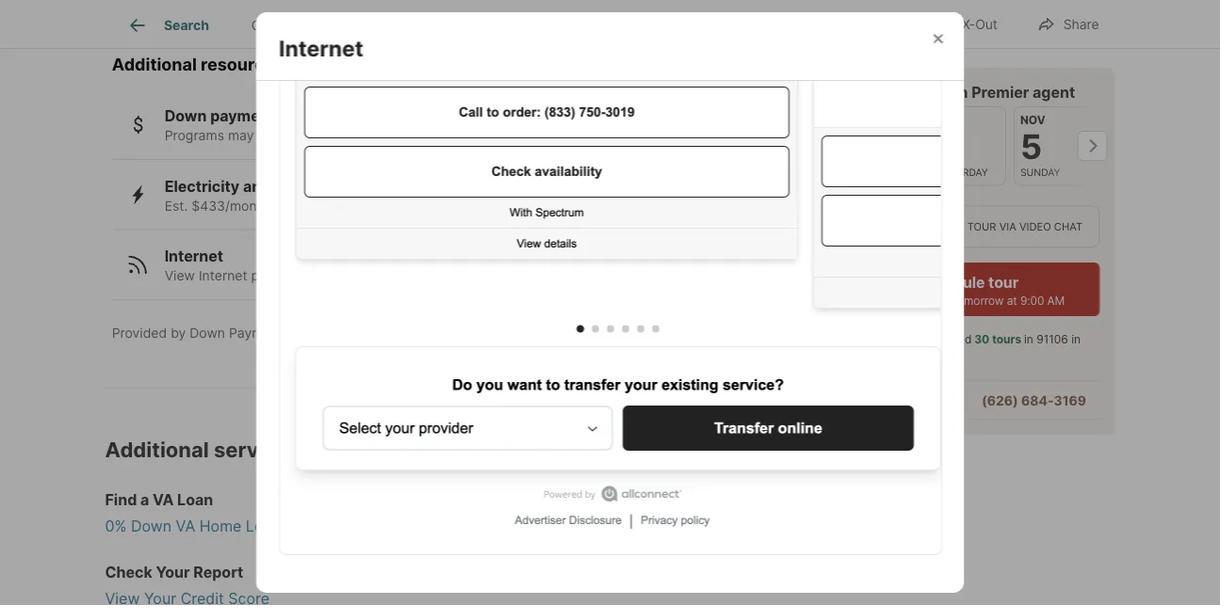 Task type: locate. For each thing, give the bounding box(es) containing it.
plans
[[251, 268, 284, 284]]

1 horizontal spatial nov
[[937, 114, 962, 127]]

nov 3
[[855, 114, 880, 167]]

0 horizontal spatial tour
[[835, 83, 869, 101]]

tab
[[331, 3, 473, 48], [473, 3, 623, 48], [623, 3, 715, 48]]

payment
[[210, 107, 275, 125]]

(626) 684-3169
[[982, 393, 1087, 409]]

and up $433/month, on the top left of page
[[243, 177, 271, 196]]

1 vertical spatial tour
[[968, 220, 997, 233]]

for
[[436, 268, 453, 284]]

a for ask a question
[[882, 393, 889, 409]]

next image
[[1078, 131, 1108, 161]]

internet up view
[[165, 248, 223, 266]]

0 vertical spatial with
[[873, 83, 905, 101]]

2 horizontal spatial nov
[[1020, 114, 1045, 127]]

nov down "agent"
[[1020, 114, 1045, 127]]

0 vertical spatial internet
[[278, 35, 363, 61]]

with
[[873, 83, 905, 101], [347, 198, 374, 214]]

2 tab from the left
[[473, 3, 623, 48]]

30 right led
[[975, 333, 990, 347]]

tours
[[992, 333, 1022, 347]]

1 horizontal spatial tour
[[968, 220, 997, 233]]

additional up find
[[105, 437, 209, 463]]

0 horizontal spatial and
[[243, 177, 271, 196]]

30 inside in the last 30 days
[[922, 350, 936, 364]]

internet down overview
[[278, 35, 363, 61]]

91106
[[1037, 333, 1069, 347]]

30 down agents
[[922, 350, 936, 364]]

1 vertical spatial va
[[176, 518, 195, 536]]

with up nov 3 on the top right of page
[[873, 83, 905, 101]]

solar right rooftop
[[427, 198, 457, 214]]

in inside in the last 30 days
[[1072, 333, 1081, 347]]

0 horizontal spatial va
[[153, 491, 174, 510]]

additional for additional resources
[[112, 54, 197, 75]]

1 vertical spatial solar
[[427, 198, 457, 214]]

1 in from the left
[[1024, 333, 1034, 347]]

view
[[165, 268, 195, 284]]

internet inside 'element'
[[278, 35, 363, 61]]

0 vertical spatial tour
[[835, 83, 869, 101]]

tour
[[835, 83, 869, 101], [968, 220, 997, 233]]

down right 0%
[[131, 518, 172, 536]]

nov inside nov 4 saturday
[[937, 114, 962, 127]]

0 horizontal spatial 30
[[922, 350, 936, 364]]

redfin up 4
[[921, 83, 968, 101]]

0 vertical spatial 30
[[975, 333, 990, 347]]

1 horizontal spatial 30
[[975, 333, 990, 347]]

assistance
[[279, 107, 359, 125]]

share button
[[1021, 4, 1115, 43]]

next
[[871, 294, 895, 308]]

by
[[171, 325, 186, 341]]

0 horizontal spatial solar
[[274, 177, 311, 196]]

and
[[243, 177, 271, 196], [288, 268, 311, 284], [412, 325, 435, 341]]

2 nov from the left
[[937, 114, 962, 127]]

1 horizontal spatial a
[[882, 393, 889, 409]]

and inside electricity and solar est. $433/month, save                  $433 with rooftop solar
[[243, 177, 271, 196]]

redfin
[[921, 83, 968, 101], [879, 333, 913, 347]]

1 vertical spatial additional
[[105, 437, 209, 463]]

agents
[[916, 333, 953, 347]]

3 nov from the left
[[1020, 114, 1045, 127]]

3
[[855, 126, 877, 167]]

more
[[379, 128, 412, 144]]

0 horizontal spatial nov
[[855, 114, 880, 127]]

nov inside nov 5 sunday
[[1020, 114, 1045, 127]]

1 horizontal spatial with
[[873, 83, 905, 101]]

provided by down payment resource, wattbuy, and allconnect
[[112, 325, 507, 341]]

in the last 30 days
[[879, 333, 1081, 364]]

internet element
[[278, 12, 386, 62]]

tour inside list box
[[968, 220, 997, 233]]

nov for 5
[[1020, 114, 1045, 127]]

and right wattbuy,
[[412, 325, 435, 341]]

(626)
[[982, 393, 1018, 409]]

with inside electricity and solar est. $433/month, save                  $433 with rooftop solar
[[347, 198, 374, 214]]

loan
[[177, 491, 213, 510]]

1 horizontal spatial in
[[1072, 333, 1081, 347]]

1 nov from the left
[[855, 114, 880, 127]]

share
[[1064, 16, 1099, 33]]

down inside the down payment assistance programs may be available. learn more
[[165, 107, 207, 125]]

2 in from the left
[[1072, 333, 1081, 347]]

1 vertical spatial a
[[882, 393, 889, 409]]

nov up previous icon
[[855, 114, 880, 127]]

est.
[[165, 198, 188, 214]]

a inside find a va loan 0% down va home loans: get quote
[[140, 491, 149, 510]]

2 horizontal spatial and
[[412, 325, 435, 341]]

question
[[892, 393, 949, 409]]

va down loan
[[176, 518, 195, 536]]

0 vertical spatial and
[[243, 177, 271, 196]]

tour
[[989, 273, 1019, 292]]

ask a question link
[[854, 393, 949, 409]]

0 horizontal spatial redfin
[[879, 333, 913, 347]]

down right by
[[190, 325, 225, 341]]

tab list
[[105, 0, 730, 48]]

$433
[[310, 198, 343, 214]]

0 horizontal spatial a
[[140, 491, 149, 510]]

2 vertical spatial a
[[140, 491, 149, 510]]

tour via video chat list box
[[835, 206, 1100, 248]]

check
[[105, 564, 152, 582]]

services
[[214, 437, 301, 463]]

overview tab
[[230, 3, 331, 48]]

0 vertical spatial redfin
[[921, 83, 968, 101]]

None button
[[847, 106, 923, 187], [930, 106, 1006, 186], [1014, 106, 1089, 186], [847, 106, 923, 187], [930, 106, 1006, 186], [1014, 106, 1089, 186]]

save
[[277, 198, 306, 214]]

find
[[105, 491, 137, 510]]

2 vertical spatial down
[[131, 518, 172, 536]]

additional
[[112, 54, 197, 75], [105, 437, 209, 463]]

resource,
[[287, 325, 349, 341]]

internet
[[278, 35, 363, 61], [165, 248, 223, 266], [199, 268, 247, 284]]

in right tours
[[1024, 333, 1034, 347]]

search
[[164, 17, 209, 33]]

internet right view
[[199, 268, 247, 284]]

(626) 684-3169 link
[[982, 393, 1087, 409]]

am
[[1048, 294, 1065, 308]]

30 for days
[[922, 350, 936, 364]]

30
[[975, 333, 990, 347], [922, 350, 936, 364]]

available.
[[277, 128, 335, 144]]

programs
[[165, 128, 224, 144]]

nov
[[855, 114, 880, 127], [937, 114, 962, 127], [1020, 114, 1045, 127]]

available:
[[898, 294, 948, 308]]

with right $433
[[347, 198, 374, 214]]

x-out button
[[920, 4, 1014, 43]]

1 vertical spatial and
[[288, 268, 311, 284]]

additional down search link
[[112, 54, 197, 75]]

previous image
[[828, 131, 858, 161]]

solar up the save
[[274, 177, 311, 196]]

tour up nov 3 on the top right of page
[[835, 83, 869, 101]]

0 horizontal spatial in
[[1024, 333, 1034, 347]]

down up programs
[[165, 107, 207, 125]]

1 horizontal spatial va
[[176, 518, 195, 536]]

0% down va home loans: get quote link
[[105, 516, 802, 538]]

5
[[1020, 126, 1042, 167]]

redfin up the
[[879, 333, 913, 347]]

1 vertical spatial down
[[190, 325, 225, 341]]

search link
[[126, 14, 209, 37]]

available
[[377, 268, 432, 284]]

0 vertical spatial down
[[165, 107, 207, 125]]

0 vertical spatial solar
[[274, 177, 311, 196]]

3 tab from the left
[[623, 3, 715, 48]]

1 vertical spatial 30
[[922, 350, 936, 364]]

nov down 'tour with a redfin premier agent'
[[937, 114, 962, 127]]

1 vertical spatial internet
[[165, 248, 223, 266]]

2 horizontal spatial a
[[908, 83, 917, 101]]

payment
[[229, 325, 284, 341]]

0%
[[105, 518, 127, 536]]

sunday
[[1020, 166, 1060, 178]]

tour left 'via'
[[968, 220, 997, 233]]

1 horizontal spatial redfin
[[921, 83, 968, 101]]

in right the 91106
[[1072, 333, 1081, 347]]

2 vertical spatial internet
[[199, 268, 247, 284]]

a
[[908, 83, 917, 101], [882, 393, 889, 409], [140, 491, 149, 510]]

nov 5 sunday
[[1020, 114, 1060, 178]]

va left loan
[[153, 491, 174, 510]]

solar
[[274, 177, 311, 196], [427, 198, 457, 214]]

1 vertical spatial with
[[347, 198, 374, 214]]

and right plans
[[288, 268, 311, 284]]

down
[[165, 107, 207, 125], [190, 325, 225, 341], [131, 518, 172, 536]]

1 vertical spatial redfin
[[879, 333, 913, 347]]

684-
[[1022, 393, 1054, 409]]

0 vertical spatial additional
[[112, 54, 197, 75]]

report
[[193, 564, 243, 582]]

0 horizontal spatial with
[[347, 198, 374, 214]]

2 vertical spatial and
[[412, 325, 435, 341]]

1 horizontal spatial and
[[288, 268, 311, 284]]

out
[[976, 16, 998, 33]]



Task type: vqa. For each thing, say whether or not it's contained in the screenshot.
an
no



Task type: describe. For each thing, give the bounding box(es) containing it.
30 for tours
[[975, 333, 990, 347]]

ask
[[854, 393, 878, 409]]

1 tab from the left
[[331, 3, 473, 48]]

redfin agents led 30 tours in 91106
[[879, 333, 1069, 347]]

check your report
[[105, 564, 243, 582]]

find a va loan 0% down va home loans: get quote
[[105, 491, 370, 536]]

learn
[[339, 128, 376, 144]]

learn more link
[[339, 128, 412, 144]]

internet for internet view internet plans and providers available for this home
[[165, 248, 223, 266]]

0 vertical spatial a
[[908, 83, 917, 101]]

0 vertical spatial va
[[153, 491, 174, 510]]

internet for internet
[[278, 35, 363, 61]]

internet view internet plans and providers available for this home
[[165, 248, 518, 284]]

get
[[297, 518, 322, 536]]

schedule tour next available: tomorrow at 9:00 am
[[871, 273, 1065, 308]]

home
[[200, 518, 242, 536]]

3169
[[1054, 393, 1087, 409]]

your
[[156, 564, 190, 582]]

saturday
[[937, 166, 988, 178]]

overview
[[251, 17, 310, 33]]

schedule
[[917, 273, 985, 292]]

tour for tour via video chat
[[968, 220, 997, 233]]

additional resources
[[112, 54, 284, 75]]

tomorrow
[[951, 294, 1004, 308]]

advertisement
[[609, 496, 687, 510]]

home
[[483, 268, 518, 284]]

allconnect
[[439, 325, 507, 341]]

additional for additional services
[[105, 437, 209, 463]]

4
[[937, 126, 960, 167]]

last
[[899, 350, 919, 364]]

days
[[939, 350, 965, 364]]

rooftop
[[377, 198, 423, 214]]

via
[[1000, 220, 1017, 233]]

nov for 4
[[937, 114, 962, 127]]

nov for 3
[[855, 114, 880, 127]]

provided
[[112, 325, 167, 341]]

ask a question
[[854, 393, 949, 409]]

wattbuy,
[[353, 325, 408, 341]]

electricity and solar est. $433/month, save                  $433 with rooftop solar
[[165, 177, 457, 214]]

quote
[[327, 518, 370, 536]]

tab list containing search
[[105, 0, 730, 48]]

tour via video chat
[[968, 220, 1083, 233]]

led
[[956, 333, 972, 347]]

x-out
[[962, 16, 998, 33]]

1 horizontal spatial solar
[[427, 198, 457, 214]]

the
[[879, 350, 896, 364]]

internet dialog
[[256, 0, 965, 594]]

this
[[456, 268, 479, 284]]

may
[[228, 128, 254, 144]]

tour for tour with a redfin premier agent
[[835, 83, 869, 101]]

down payment assistance programs may be available. learn more
[[165, 107, 412, 144]]

a for find a va loan 0% down va home loans: get quote
[[140, 491, 149, 510]]

tour with a redfin premier agent
[[835, 83, 1075, 101]]

resources
[[201, 54, 284, 75]]

loans:
[[246, 518, 293, 536]]

and inside internet view internet plans and providers available for this home
[[288, 268, 311, 284]]

$433/month,
[[191, 198, 273, 214]]

nov 4 saturday
[[937, 114, 988, 178]]

electricity
[[165, 177, 240, 196]]

down inside find a va loan 0% down va home loans: get quote
[[131, 518, 172, 536]]

additional services
[[105, 437, 301, 463]]

agent
[[1033, 83, 1075, 101]]

at
[[1007, 294, 1017, 308]]

video
[[1020, 220, 1051, 233]]

be
[[258, 128, 274, 144]]

premier
[[972, 83, 1029, 101]]

9:00
[[1020, 294, 1044, 308]]

chat
[[1054, 220, 1083, 233]]

providers
[[315, 268, 374, 284]]

x-
[[962, 16, 976, 33]]



